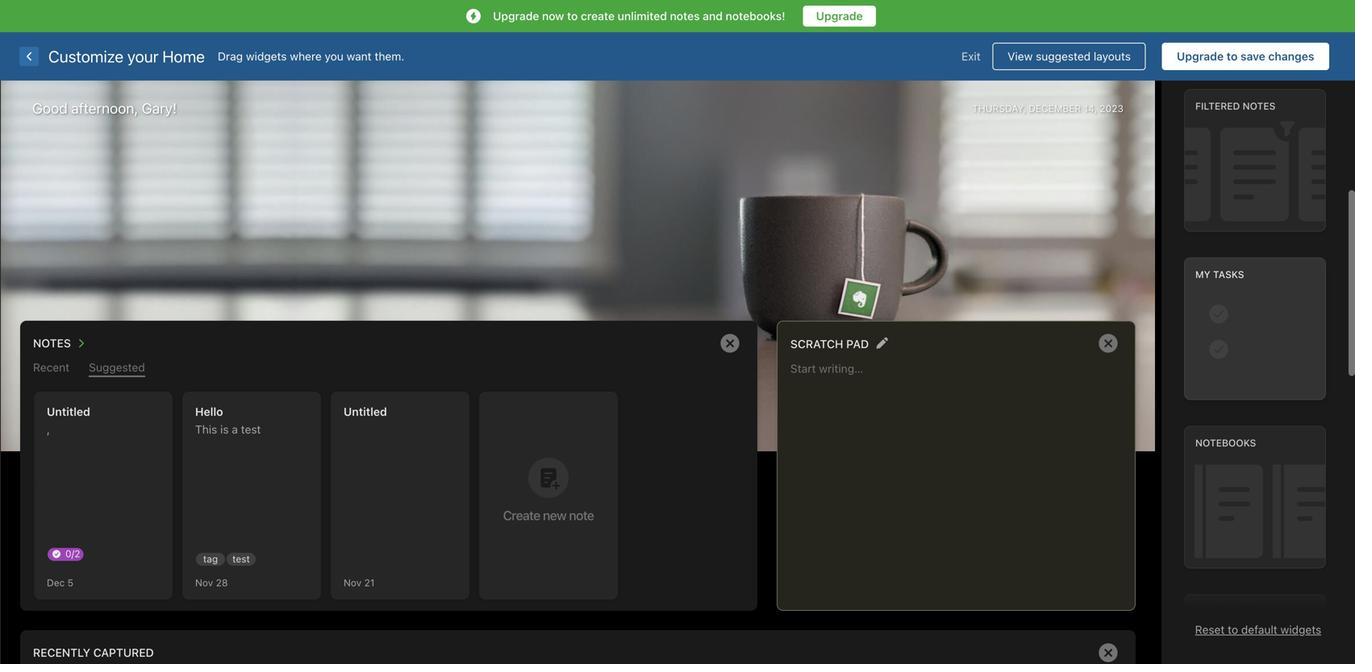 Task type: locate. For each thing, give the bounding box(es) containing it.
upgrade button
[[803, 6, 876, 27]]

1 horizontal spatial upgrade
[[816, 9, 863, 23]]

pinned
[[1196, 606, 1232, 617]]

1 vertical spatial to
[[1227, 50, 1238, 63]]

note
[[1235, 606, 1262, 617]]

upgrade to save changes button
[[1162, 43, 1330, 70]]

to
[[567, 9, 578, 23], [1227, 50, 1238, 63], [1228, 624, 1239, 637]]

0 horizontal spatial upgrade
[[493, 9, 539, 23]]

upgrade for upgrade now to create unlimited notes and notebooks!
[[493, 9, 539, 23]]

notebooks
[[1196, 438, 1257, 449]]

0 vertical spatial to
[[567, 9, 578, 23]]

your
[[127, 47, 159, 66]]

to down pinned note
[[1228, 624, 1239, 637]]

reset
[[1196, 624, 1225, 637]]

remove image
[[714, 328, 746, 360], [1092, 328, 1125, 360], [1092, 637, 1125, 665]]

now
[[542, 9, 564, 23]]

create
[[581, 9, 615, 23]]

pinned note
[[1196, 606, 1262, 617]]

upgrade
[[493, 9, 539, 23], [816, 9, 863, 23], [1177, 50, 1224, 63]]

home
[[162, 47, 205, 66]]

upgrade for upgrade
[[816, 9, 863, 23]]

to for reset
[[1228, 624, 1239, 637]]

notes
[[670, 9, 700, 23]]

want
[[347, 50, 372, 63]]

2 vertical spatial to
[[1228, 624, 1239, 637]]

upgrade to save changes
[[1177, 50, 1315, 63]]

my
[[1196, 269, 1211, 280]]

thursday, december 14, 2023
[[972, 103, 1124, 114]]

notes
[[1243, 100, 1276, 112]]

exit button
[[950, 43, 993, 70]]

edit widget title image
[[876, 337, 889, 350]]

0 horizontal spatial widgets
[[246, 50, 287, 63]]

to right now
[[567, 9, 578, 23]]

you
[[325, 50, 344, 63]]

widgets right "drag"
[[246, 50, 287, 63]]

1 vertical spatial widgets
[[1281, 624, 1322, 637]]

to left save
[[1227, 50, 1238, 63]]

widgets
[[246, 50, 287, 63], [1281, 624, 1322, 637]]

my tasks
[[1196, 269, 1245, 280]]

to inside button
[[1227, 50, 1238, 63]]

scratch
[[791, 337, 844, 351]]

2 horizontal spatial upgrade
[[1177, 50, 1224, 63]]

tasks
[[1213, 269, 1245, 280]]

widgets right default
[[1281, 624, 1322, 637]]

reset to default widgets
[[1196, 624, 1322, 637]]



Task type: vqa. For each thing, say whether or not it's contained in the screenshot.
the Reset to default widgets at bottom right
yes



Task type: describe. For each thing, give the bounding box(es) containing it.
save
[[1241, 50, 1266, 63]]

exit
[[962, 50, 981, 63]]

thursday,
[[972, 103, 1026, 114]]

filtered notes
[[1196, 100, 1276, 112]]

where
[[290, 50, 322, 63]]

filtered
[[1196, 100, 1240, 112]]

suggested
[[1036, 50, 1091, 63]]

customize
[[48, 47, 124, 66]]

pad
[[847, 337, 869, 351]]

1 horizontal spatial widgets
[[1281, 624, 1322, 637]]

good
[[32, 100, 68, 117]]

scratch pad button
[[791, 333, 869, 354]]

upgrade now to create unlimited notes and notebooks!
[[493, 9, 786, 23]]

gary!
[[142, 100, 177, 117]]

upgrade for upgrade to save changes
[[1177, 50, 1224, 63]]

drag
[[218, 50, 243, 63]]

afternoon,
[[71, 100, 138, 117]]

layouts
[[1094, 50, 1131, 63]]

drag widgets where you want them.
[[218, 50, 405, 63]]

them.
[[375, 50, 405, 63]]

view
[[1008, 50, 1033, 63]]

to for upgrade
[[1227, 50, 1238, 63]]

good afternoon, gary!
[[32, 100, 177, 117]]

reset to default widgets button
[[1196, 624, 1322, 637]]

changes
[[1269, 50, 1315, 63]]

view suggested layouts
[[1008, 50, 1131, 63]]

unlimited
[[618, 9, 667, 23]]

customize your home
[[48, 47, 205, 66]]

scratch pad
[[791, 337, 869, 351]]

default
[[1242, 624, 1278, 637]]

and
[[703, 9, 723, 23]]

view suggested layouts button
[[993, 43, 1146, 70]]

14,
[[1084, 103, 1097, 114]]

2023
[[1100, 103, 1124, 114]]

0 vertical spatial widgets
[[246, 50, 287, 63]]

december
[[1029, 103, 1081, 114]]

notebooks!
[[726, 9, 786, 23]]



